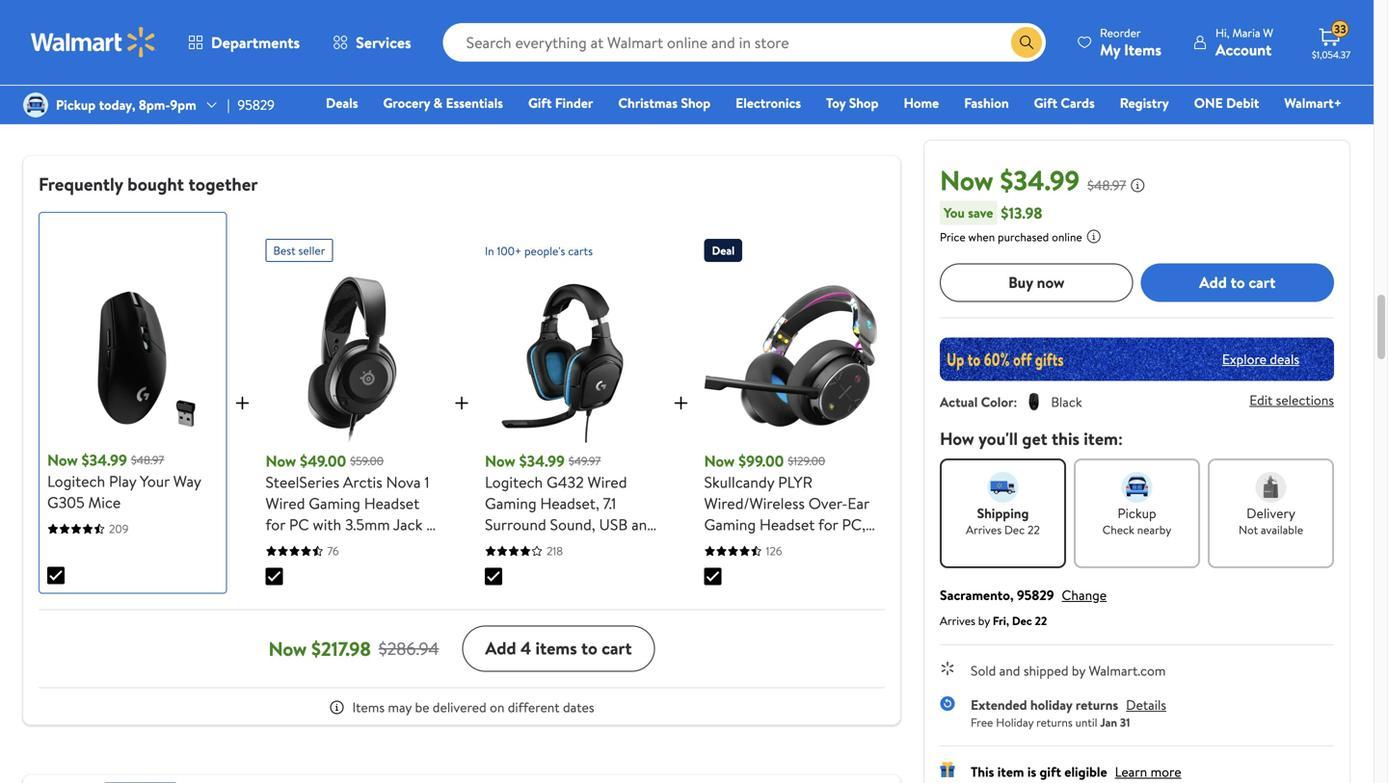 Task type: vqa. For each thing, say whether or not it's contained in the screenshot.
Grocery
yes



Task type: describe. For each thing, give the bounding box(es) containing it.
by inside sacramento, 95829 change arrives by fri, dec 22
[[978, 613, 990, 629]]

dec inside sacramento, 95829 change arrives by fri, dec 22
[[1012, 613, 1032, 629]]

now $34.99 $48.97 logitech play your way g305 mice
[[47, 450, 201, 513]]

those
[[713, 50, 745, 68]]

on right "feature"
[[870, 70, 885, 89]]

hi, maria w account
[[1216, 25, 1274, 60]]

explore
[[1222, 350, 1267, 369]]

your
[[140, 471, 170, 492]]

$217.98
[[311, 636, 371, 663]]

add to cart button
[[1141, 263, 1334, 302]]

items inside button
[[536, 637, 577, 661]]

confirm
[[147, 70, 193, 89]]

aware
[[97, 50, 131, 68]]

1 plus image from the left
[[231, 392, 254, 415]]

now for now $49.00 $59.00 steelseries arctis nova 1 wired gaming headset for pc with 3.5mm jack — black
[[266, 451, 296, 472]]

over-
[[809, 493, 848, 514]]

change button
[[1062, 586, 1107, 605]]

gift for gift cards
[[1034, 94, 1058, 112]]

maria
[[1233, 25, 1261, 41]]

22 inside 'shipping arrives dec 22'
[[1028, 522, 1040, 538]]

switch
[[704, 557, 749, 578]]

:
[[1014, 393, 1018, 411]]

1 vertical spatial marketplace
[[536, 70, 609, 89]]

and inside now $34.99 $49.97 logitech g432 wired gaming headset, 7.1 surround sound, usb and 3.5 mm jack, black
[[632, 514, 656, 536]]

pc,
[[842, 514, 866, 536]]

purchased
[[998, 229, 1049, 245]]

one debit
[[1194, 94, 1260, 112]]

free
[[971, 715, 993, 731]]

when
[[969, 229, 995, 245]]

home
[[904, 94, 939, 112]]

intent image for delivery image
[[1256, 472, 1287, 503]]

Search search field
[[443, 23, 1046, 62]]

2 vertical spatial party
[[92, 90, 123, 109]]

$59.00
[[350, 453, 384, 470]]

cart inside add to cart button
[[1249, 272, 1276, 293]]

legal information image
[[1086, 229, 1102, 244]]

way
[[173, 471, 201, 492]]

people's
[[524, 243, 565, 259]]

delivery not available
[[1239, 504, 1304, 538]]

1 horizontal spatial be
[[415, 699, 429, 717]]

3.5
[[485, 536, 504, 557]]

in 100+ people's carts
[[485, 243, 593, 259]]

218
[[547, 543, 563, 560]]

price
[[940, 229, 966, 245]]

2 horizontal spatial and
[[1000, 662, 1021, 680]]

1 limited from the left
[[39, 9, 82, 28]]

selections
[[1276, 391, 1334, 410]]

wired/wireless
[[704, 493, 805, 514]]

95829 for |
[[238, 95, 275, 114]]

1
[[425, 472, 430, 493]]

electronics
[[736, 94, 801, 112]]

to inside "please be aware that the warranty terms on items offered for sale by third party marketplace sellers may differ from those displayed in this section (if any). to confirm warranty terms on an item offered for sale by a third party marketplace seller, please use the 'contact seller' feature on the third party marketplace seller's information page and request the item's warranty terms prior to purchase."
[[602, 90, 615, 109]]

add 4 items to cart
[[485, 637, 632, 661]]

add for add to cart
[[1200, 272, 1227, 293]]

change
[[1062, 586, 1107, 605]]

play
[[109, 471, 136, 492]]

(parts):
[[183, 9, 225, 28]]

together
[[188, 172, 258, 197]]

1 730 from the left
[[228, 9, 250, 28]]

use
[[689, 70, 708, 89]]

on down limited warranty period (parts): 730 days limited warranty period (labor): 730 days
[[275, 50, 290, 68]]

to inside button
[[1231, 272, 1245, 293]]

item inside "please be aware that the warranty terms on items offered for sale by third party marketplace sellers may differ from those displayed in this section (if any). to confirm warranty terms on an item offered for sale by a third party marketplace seller, please use the 'contact seller' feature on the third party marketplace seller's information page and request the item's warranty terms prior to purchase."
[[322, 70, 349, 89]]

playstation,
[[704, 536, 781, 557]]

add for add 4 items to cart
[[485, 637, 516, 661]]

seller's
[[202, 90, 241, 109]]

gift cards link
[[1025, 93, 1104, 113]]

sound,
[[550, 514, 596, 536]]

logitech for g305
[[47, 471, 105, 492]]

differ
[[645, 50, 678, 68]]

0 vertical spatial warranty
[[184, 50, 235, 68]]

please
[[39, 50, 76, 68]]

$13.98
[[1001, 202, 1043, 223]]

now for now $217.98 $286.94
[[268, 636, 307, 663]]

departments
[[211, 32, 300, 53]]

dates
[[563, 699, 594, 717]]

one
[[1194, 94, 1223, 112]]

pickup for today,
[[56, 95, 96, 114]]

$99.00
[[739, 451, 784, 472]]

grocery & essentials
[[383, 94, 503, 112]]

arrives inside 'shipping arrives dec 22'
[[966, 522, 1002, 538]]

now for now $34.99 $48.97 logitech play your way g305 mice
[[47, 450, 78, 471]]

1 days from the left
[[254, 9, 279, 28]]

2 vertical spatial warranty
[[479, 90, 530, 109]]

arrives inside sacramento, 95829 change arrives by fri, dec 22
[[940, 613, 976, 629]]

gaming for steelseries
[[309, 493, 360, 514]]

delivery
[[1247, 504, 1296, 523]]

this
[[971, 763, 994, 782]]

grocery
[[383, 94, 430, 112]]

for for nova
[[266, 514, 285, 536]]

2 horizontal spatial third
[[471, 70, 499, 89]]

2 730 from the left
[[472, 9, 495, 28]]

dec inside 'shipping arrives dec 22'
[[1005, 522, 1025, 538]]

from
[[681, 50, 710, 68]]

ear
[[848, 493, 870, 514]]

deals
[[1270, 350, 1300, 369]]

headset for nintendo
[[760, 514, 815, 536]]

buy now
[[1009, 272, 1065, 293]]

0 horizontal spatial sale
[[396, 50, 418, 68]]

items inside reorder my items
[[1124, 39, 1162, 60]]

reorder
[[1100, 25, 1141, 41]]

any).
[[100, 70, 127, 89]]

details
[[1126, 696, 1167, 715]]

1 horizontal spatial returns
[[1076, 696, 1119, 715]]

please be aware that the warranty terms on items offered for sale by third party marketplace sellers may differ from those displayed in this section (if any). to confirm warranty terms on an item offered for sale by a third party marketplace seller, please use the 'contact seller' feature on the third party marketplace seller's information page and request the item's warranty terms prior to purchase.
[[39, 50, 885, 109]]

skullcandy plyr wired/wireless over-ear gaming headset for pc, playstation, nintendo switch - black digi-hype image
[[704, 270, 877, 443]]

1 horizontal spatial sale
[[420, 70, 442, 89]]

learn more about strikethrough prices image
[[1130, 178, 1146, 193]]

debit
[[1227, 94, 1260, 112]]

sacramento,
[[940, 586, 1014, 605]]

services
[[356, 32, 411, 53]]

walmart+
[[1285, 94, 1342, 112]]

save
[[968, 203, 994, 222]]

$34.99 for now $34.99 $49.97 logitech g432 wired gaming headset, 7.1 surround sound, usb and 3.5 mm jack, black
[[519, 451, 565, 472]]

available
[[1261, 522, 1304, 538]]

an
[[306, 70, 319, 89]]

95829 for sacramento,
[[1017, 586, 1054, 605]]

different
[[508, 699, 560, 717]]

2 period from the left
[[386, 9, 424, 28]]

the down section
[[39, 90, 58, 109]]

7.1
[[603, 493, 616, 514]]

g432
[[547, 472, 584, 493]]

$49.97
[[569, 453, 601, 470]]

electronics link
[[727, 93, 810, 113]]

gift
[[1040, 763, 1061, 782]]

0 vertical spatial third
[[438, 50, 466, 68]]

209
[[109, 521, 129, 538]]

toy
[[826, 94, 846, 112]]

on left an
[[288, 70, 302, 89]]

the left item's
[[419, 90, 438, 109]]

gaming inside now $34.99 $49.97 logitech g432 wired gaming headset, 7.1 surround sound, usb and 3.5 mm jack, black
[[485, 493, 537, 514]]

1 horizontal spatial item
[[998, 763, 1024, 782]]

frequently
[[39, 172, 123, 197]]

holiday
[[996, 715, 1034, 731]]

$48.97 inside now $34.99 $48.97 logitech play your way g305 mice
[[131, 452, 164, 469]]

details button
[[1126, 696, 1167, 715]]

to inside button
[[581, 637, 598, 661]]

section
[[39, 70, 81, 89]]

more
[[1151, 763, 1182, 782]]

0 vertical spatial $48.97
[[1088, 176, 1126, 195]]

shop for christmas shop
[[681, 94, 711, 112]]

search icon image
[[1019, 35, 1035, 50]]



Task type: locate. For each thing, give the bounding box(es) containing it.
logitech inside now $34.99 $48.97 logitech play your way g305 mice
[[47, 471, 105, 492]]

1 horizontal spatial warranty
[[330, 9, 383, 28]]

terms left prior
[[533, 90, 567, 109]]

1 vertical spatial be
[[415, 699, 429, 717]]

home link
[[895, 93, 948, 113]]

by up &
[[421, 50, 435, 68]]

logitech up 'surround'
[[485, 472, 543, 493]]

days right (labor):
[[498, 9, 524, 28]]

may down $286.94
[[388, 699, 412, 717]]

1 horizontal spatial plus image
[[450, 392, 473, 415]]

best
[[273, 242, 296, 259]]

22 up sacramento, 95829 change arrives by fri, dec 22
[[1028, 522, 1040, 538]]

cart up explore deals link at right top
[[1249, 272, 1276, 293]]

warranty up services
[[330, 9, 383, 28]]

by left a
[[445, 70, 459, 89]]

0 horizontal spatial pickup
[[56, 95, 96, 114]]

2 gift from the left
[[1034, 94, 1058, 112]]

add inside button
[[1200, 272, 1227, 293]]

may up the seller,
[[618, 50, 642, 68]]

9pm
[[170, 95, 196, 114]]

christmas
[[618, 94, 678, 112]]

actual color :
[[940, 393, 1018, 411]]

1 horizontal spatial items
[[536, 637, 577, 661]]

arrives down sacramento,
[[940, 613, 976, 629]]

1 horizontal spatial third
[[438, 50, 466, 68]]

g305
[[47, 492, 85, 513]]

for left pc
[[266, 514, 285, 536]]

logitech inside now $34.99 $49.97 logitech g432 wired gaming headset, 7.1 surround sound, usb and 3.5 mm jack, black
[[485, 472, 543, 493]]

now inside now $34.99 $48.97 logitech play your way g305 mice
[[47, 450, 78, 471]]

best seller
[[273, 242, 325, 259]]

0 vertical spatial be
[[79, 50, 94, 68]]

$34.99 up $13.98
[[1000, 161, 1080, 199]]

for for wired/wireless
[[819, 514, 838, 536]]

this right get
[[1052, 427, 1080, 451]]

0 vertical spatial items
[[1124, 39, 1162, 60]]

0 horizontal spatial items
[[293, 50, 325, 68]]

arctis
[[343, 472, 383, 493]]

wired left with
[[266, 493, 305, 514]]

33
[[1334, 21, 1347, 37]]

wired inside the now $49.00 $59.00 steelseries arctis nova 1 wired gaming headset for pc with 3.5mm jack — black
[[266, 493, 305, 514]]

$129.00
[[788, 453, 825, 470]]

1 warranty from the left
[[85, 9, 139, 28]]

&
[[433, 94, 443, 112]]

wired
[[588, 472, 627, 493], [266, 493, 305, 514]]

seller
[[298, 242, 325, 259]]

offered up deals
[[328, 50, 372, 68]]

may
[[618, 50, 642, 68], [388, 699, 412, 717]]

1 horizontal spatial $48.97
[[1088, 176, 1126, 195]]

now inside the now $49.00 $59.00 steelseries arctis nova 1 wired gaming headset for pc with 3.5mm jack — black
[[266, 451, 296, 472]]

period up services
[[386, 9, 424, 28]]

now for now $34.99
[[940, 161, 994, 199]]

black
[[1051, 393, 1082, 411], [266, 536, 301, 557], [574, 536, 609, 557], [762, 557, 797, 578]]

sale up request
[[396, 50, 418, 68]]

plus image
[[231, 392, 254, 415], [450, 392, 473, 415]]

by right shipped
[[1072, 662, 1086, 680]]

party
[[469, 50, 500, 68], [502, 70, 533, 89], [92, 90, 123, 109]]

items inside "please be aware that the warranty terms on items offered for sale by third party marketplace sellers may differ from those displayed in this section (if any). to confirm warranty terms on an item offered for sale by a third party marketplace seller, please use the 'contact seller' feature on the third party marketplace seller's information page and request the item's warranty terms prior to purchase."
[[293, 50, 325, 68]]

0 horizontal spatial limited
[[39, 9, 82, 28]]

be up (if
[[79, 50, 94, 68]]

gift finder link
[[520, 93, 602, 113]]

sold
[[971, 662, 996, 680]]

0 horizontal spatial cart
[[602, 637, 632, 661]]

1 vertical spatial item
[[998, 763, 1024, 782]]

to up dates
[[581, 637, 598, 661]]

shipping
[[977, 504, 1029, 523]]

black inside the now $49.00 $59.00 steelseries arctis nova 1 wired gaming headset for pc with 3.5mm jack — black
[[266, 536, 301, 557]]

pickup today, 8pm-9pm
[[56, 95, 196, 114]]

0 horizontal spatial gaming
[[309, 493, 360, 514]]

0 vertical spatial and
[[347, 90, 368, 109]]

gaming inside the now $49.00 $59.00 steelseries arctis nova 1 wired gaming headset for pc with 3.5mm jack — black
[[309, 493, 360, 514]]

learn more button
[[1115, 763, 1182, 782]]

headset inside the now $49.00 $59.00 steelseries arctis nova 1 wired gaming headset for pc with 3.5mm jack — black
[[364, 493, 420, 514]]

terms up | 95829
[[238, 50, 272, 68]]

2 warranty from the left
[[330, 9, 383, 28]]

0 vertical spatial cart
[[1249, 272, 1276, 293]]

2 vertical spatial terms
[[533, 90, 567, 109]]

1 horizontal spatial gaming
[[485, 493, 537, 514]]

2 vertical spatial marketplace
[[126, 90, 198, 109]]

now $34.99 $49.97 logitech g432 wired gaming headset, 7.1 surround sound, usb and 3.5 mm jack, black
[[485, 451, 656, 557]]

0 horizontal spatial item
[[322, 70, 349, 89]]

walmart image
[[31, 27, 156, 58]]

8pm-
[[139, 95, 170, 114]]

0 horizontal spatial third
[[61, 90, 89, 109]]

today,
[[99, 95, 135, 114]]

and right sold
[[1000, 662, 1021, 680]]

dec down intent image for shipping
[[1005, 522, 1025, 538]]

add inside button
[[485, 637, 516, 661]]

1 shop from the left
[[681, 94, 711, 112]]

2 shop from the left
[[849, 94, 879, 112]]

1 period from the left
[[142, 9, 180, 28]]

95829 right the |
[[238, 95, 275, 114]]

now left $99.00
[[704, 451, 735, 472]]

1 vertical spatial terms
[[250, 70, 284, 89]]

this inside "please be aware that the warranty terms on items offered for sale by third party marketplace sellers may differ from those displayed in this section (if any). to confirm warranty terms on an item offered for sale by a third party marketplace seller, please use the 'contact seller' feature on the third party marketplace seller's information page and request the item's warranty terms prior to purchase."
[[819, 50, 840, 68]]

fri,
[[993, 613, 1009, 629]]

now for now $34.99 $49.97 logitech g432 wired gaming headset, 7.1 surround sound, usb and 3.5 mm jack, black
[[485, 451, 516, 472]]

$49.00
[[300, 451, 346, 472]]

1 vertical spatial cart
[[602, 637, 632, 661]]

pickup down (if
[[56, 95, 96, 114]]

1 vertical spatial add
[[485, 637, 516, 661]]

prior
[[571, 90, 599, 109]]

now up the you
[[940, 161, 994, 199]]

gift for gift finder
[[528, 94, 552, 112]]

returns left 31
[[1076, 696, 1119, 715]]

1 vertical spatial dec
[[1012, 613, 1032, 629]]

0 horizontal spatial days
[[254, 9, 279, 28]]

0 vertical spatial dec
[[1005, 522, 1025, 538]]

feature
[[824, 70, 867, 89]]

fashion link
[[956, 93, 1018, 113]]

black for steelseries arctis nova 1 wired gaming headset for pc with 3.5mm jack — black
[[266, 536, 301, 557]]

explore deals link
[[1215, 342, 1307, 377]]

0 horizontal spatial be
[[79, 50, 94, 68]]

wired inside now $34.99 $49.97 logitech g432 wired gaming headset, 7.1 surround sound, usb and 3.5 mm jack, black
[[588, 472, 627, 493]]

0 vertical spatial 95829
[[238, 95, 275, 114]]

0 vertical spatial to
[[602, 90, 615, 109]]

for up request
[[375, 50, 393, 68]]

items down now $217.98 $286.94
[[352, 699, 385, 717]]

0 vertical spatial sale
[[396, 50, 418, 68]]

now inside now $99.00 $129.00 skullcandy plyr wired/wireless over-ear gaming headset for pc, playstation, nintendo switch - black digi-hype
[[704, 451, 735, 472]]

finder
[[555, 94, 593, 112]]

seller,
[[612, 70, 646, 89]]

0 vertical spatial may
[[618, 50, 642, 68]]

logitech for headset,
[[485, 472, 543, 493]]

0 horizontal spatial $48.97
[[131, 452, 164, 469]]

black right 218
[[574, 536, 609, 557]]

1 horizontal spatial shop
[[849, 94, 879, 112]]

1 vertical spatial items
[[352, 699, 385, 717]]

1 horizontal spatial headset
[[760, 514, 815, 536]]

730 up departments
[[228, 9, 250, 28]]

$48.97 up your
[[131, 452, 164, 469]]

items right 4
[[536, 637, 577, 661]]

intent image for shipping image
[[988, 472, 1019, 503]]

0 horizontal spatial this
[[819, 50, 840, 68]]

marketplace down confirm
[[126, 90, 198, 109]]

1 vertical spatial to
[[1231, 272, 1245, 293]]

and right usb at the bottom left of the page
[[632, 514, 656, 536]]

1 vertical spatial items
[[536, 637, 577, 661]]

by left fri,
[[978, 613, 990, 629]]

you
[[944, 203, 965, 222]]

1 vertical spatial this
[[1052, 427, 1080, 451]]

period left (parts):
[[142, 9, 180, 28]]

Walmart Site-Wide search field
[[443, 23, 1046, 62]]

be
[[79, 50, 94, 68], [415, 699, 429, 717]]

in
[[485, 243, 494, 259]]

1 horizontal spatial 730
[[472, 9, 495, 28]]

gift left finder
[[528, 94, 552, 112]]

$34.99 for now $34.99 $48.97 logitech play your way g305 mice
[[82, 450, 127, 471]]

shop for toy shop
[[849, 94, 879, 112]]

0 horizontal spatial shop
[[681, 94, 711, 112]]

warranty up aware
[[85, 9, 139, 28]]

party up essentials
[[469, 50, 500, 68]]

1 vertical spatial sale
[[420, 70, 442, 89]]

offered up request
[[352, 70, 396, 89]]

shop inside the christmas shop link
[[681, 94, 711, 112]]

1 vertical spatial may
[[388, 699, 412, 717]]

third
[[438, 50, 466, 68], [471, 70, 499, 89], [61, 90, 89, 109]]

this
[[819, 50, 840, 68], [1052, 427, 1080, 451]]

dec right fri,
[[1012, 613, 1032, 629]]

0 vertical spatial marketplace
[[503, 50, 575, 68]]

wired down $49.97
[[588, 472, 627, 493]]

gifting made easy image
[[940, 762, 955, 778]]

now
[[940, 161, 994, 199], [47, 450, 78, 471], [266, 451, 296, 472], [485, 451, 516, 472], [704, 451, 735, 472], [268, 636, 307, 663]]

1 horizontal spatial 95829
[[1017, 586, 1054, 605]]

1 horizontal spatial party
[[469, 50, 500, 68]]

item left 'is'
[[998, 763, 1024, 782]]

1 horizontal spatial add
[[1200, 272, 1227, 293]]

party up gift finder
[[502, 70, 533, 89]]

$34.99
[[1000, 161, 1080, 199], [82, 450, 127, 471], [519, 451, 565, 472]]

0 vertical spatial add
[[1200, 272, 1227, 293]]

shop down use
[[681, 94, 711, 112]]

be inside "please be aware that the warranty terms on items offered for sale by third party marketplace sellers may differ from those displayed in this section (if any). to confirm warranty terms on an item offered for sale by a third party marketplace seller, please use the 'contact seller' feature on the third party marketplace seller's information page and request the item's warranty terms prior to purchase."
[[79, 50, 94, 68]]

warranty down (parts):
[[184, 50, 235, 68]]

gift
[[528, 94, 552, 112], [1034, 94, 1058, 112]]

$34.99 inside now $34.99 $48.97 logitech play your way g305 mice
[[82, 450, 127, 471]]

buy
[[1009, 272, 1033, 293]]

add up explore
[[1200, 272, 1227, 293]]

$34.99 up the 'mice'
[[82, 450, 127, 471]]

0 horizontal spatial add
[[485, 637, 516, 661]]

cart inside add 4 items to cart button
[[602, 637, 632, 661]]

black right -
[[762, 557, 797, 578]]

0 horizontal spatial wired
[[266, 493, 305, 514]]

warranty
[[85, 9, 139, 28], [330, 9, 383, 28]]

1 horizontal spatial $34.99
[[519, 451, 565, 472]]

items up an
[[293, 50, 325, 68]]

now inside now $34.99 $49.97 logitech g432 wired gaming headset, 7.1 surround sound, usb and 3.5 mm jack, black
[[485, 451, 516, 472]]

now up g305
[[47, 450, 78, 471]]

jack,
[[537, 536, 570, 557]]

third up a
[[438, 50, 466, 68]]

1 vertical spatial offered
[[352, 70, 396, 89]]

logitech left play at the bottom of page
[[47, 471, 105, 492]]

now left $217.98 at the left bottom of the page
[[268, 636, 307, 663]]

$286.94
[[379, 637, 439, 661]]

headset for 3.5mm
[[364, 493, 420, 514]]

2 horizontal spatial $34.99
[[1000, 161, 1080, 199]]

None checkbox
[[47, 567, 65, 585], [266, 568, 283, 586], [485, 568, 502, 586], [704, 568, 722, 586], [47, 567, 65, 585], [266, 568, 283, 586], [485, 568, 502, 586], [704, 568, 722, 586]]

that
[[134, 50, 158, 68]]

0 horizontal spatial returns
[[1037, 715, 1073, 731]]

arrives down intent image for shipping
[[966, 522, 1002, 538]]

plus image
[[670, 392, 693, 415]]

get
[[1022, 427, 1048, 451]]

request
[[372, 90, 416, 109]]

shop inside toy shop link
[[849, 94, 879, 112]]

this right in
[[819, 50, 840, 68]]

0 vertical spatial items
[[293, 50, 325, 68]]

departments button
[[172, 19, 316, 66]]

add left 4
[[485, 637, 516, 661]]

color
[[981, 393, 1014, 411]]

1 horizontal spatial limited
[[283, 9, 326, 28]]

black left with
[[266, 536, 301, 557]]

$34.99 inside now $34.99 $49.97 logitech g432 wired gaming headset, 7.1 surround sound, usb and 3.5 mm jack, black
[[519, 451, 565, 472]]

0 horizontal spatial party
[[92, 90, 123, 109]]

and inside "please be aware that the warranty terms on items offered for sale by third party marketplace sellers may differ from those displayed in this section (if any). to confirm warranty terms on an item offered for sale by a third party marketplace seller, please use the 'contact seller' feature on the third party marketplace seller's information page and request the item's warranty terms prior to purchase."
[[347, 90, 368, 109]]

$34.99 left $49.97
[[519, 451, 565, 472]]

deals link
[[317, 93, 367, 113]]

pickup inside pickup check nearby
[[1118, 504, 1157, 523]]

terms
[[238, 50, 272, 68], [250, 70, 284, 89], [533, 90, 567, 109]]

the up confirm
[[161, 50, 180, 68]]

2 days from the left
[[498, 9, 524, 28]]

22 right fri,
[[1035, 613, 1047, 629]]

returns left until
[[1037, 715, 1073, 731]]

for left pc,
[[819, 514, 838, 536]]

this item is gift eligible learn more
[[971, 763, 1182, 782]]

for inside the now $49.00 $59.00 steelseries arctis nova 1 wired gaming headset for pc with 3.5mm jack — black
[[266, 514, 285, 536]]

95829 left the change button
[[1017, 586, 1054, 605]]

 image
[[23, 93, 48, 118]]

1 vertical spatial and
[[632, 514, 656, 536]]

edit selections button
[[1250, 391, 1334, 410]]

limited up departments
[[283, 9, 326, 28]]

0 horizontal spatial to
[[581, 637, 598, 661]]

learn
[[1115, 763, 1148, 782]]

| 95829
[[227, 95, 275, 114]]

marketplace up gift finder link in the left of the page
[[503, 50, 575, 68]]

and right page
[[347, 90, 368, 109]]

steelseries arctis nova 1 wired gaming headset for pc with 3.5mm jack — black image
[[266, 270, 439, 443]]

digi-
[[801, 557, 834, 578]]

black for skullcandy plyr wired/wireless over-ear gaming headset for pc, playstation, nintendo switch - black digi-hype
[[762, 557, 797, 578]]

up to sixty percent off deals. shop now. image
[[940, 338, 1334, 381]]

the
[[161, 50, 180, 68], [711, 70, 731, 89], [39, 90, 58, 109], [419, 90, 438, 109]]

page
[[316, 90, 344, 109]]

limited warranty period (parts): 730 days limited warranty period (labor): 730 days
[[39, 9, 524, 28]]

730 right (labor):
[[472, 9, 495, 28]]

intent image for pickup image
[[1122, 472, 1153, 503]]

0 horizontal spatial logitech
[[47, 471, 105, 492]]

black for logitech g432 wired gaming headset, 7.1 surround sound, usb and 3.5 mm jack, black
[[574, 536, 609, 557]]

usb
[[599, 514, 628, 536]]

third down section
[[61, 90, 89, 109]]

christmas shop
[[618, 94, 711, 112]]

arrives
[[966, 522, 1002, 538], [940, 613, 976, 629]]

0 vertical spatial pickup
[[56, 95, 96, 114]]

now $34.99
[[940, 161, 1080, 199]]

shop right toy
[[849, 94, 879, 112]]

22 inside sacramento, 95829 change arrives by fri, dec 22
[[1035, 613, 1047, 629]]

(if
[[84, 70, 97, 89]]

2 plus image from the left
[[450, 392, 473, 415]]

warranty up seller's
[[196, 70, 247, 89]]

0 horizontal spatial $34.99
[[82, 450, 127, 471]]

logitech play your way g305 mice image
[[47, 271, 218, 442]]

1 vertical spatial party
[[502, 70, 533, 89]]

0 horizontal spatial warranty
[[85, 9, 139, 28]]

1 vertical spatial warranty
[[196, 70, 247, 89]]

nova
[[386, 472, 421, 493]]

now $217.98 $286.94
[[268, 636, 439, 663]]

shipping arrives dec 22
[[966, 504, 1040, 538]]

you save $13.98
[[944, 202, 1043, 223]]

black inside now $99.00 $129.00 skullcandy plyr wired/wireless over-ear gaming headset for pc, playstation, nintendo switch - black digi-hype
[[762, 557, 797, 578]]

1 horizontal spatial to
[[602, 90, 615, 109]]

0 horizontal spatial gift
[[528, 94, 552, 112]]

items right the my
[[1124, 39, 1162, 60]]

for for warranty
[[375, 50, 393, 68]]

1 horizontal spatial this
[[1052, 427, 1080, 451]]

pickup for check
[[1118, 504, 1157, 523]]

bought
[[127, 172, 184, 197]]

fashion
[[964, 94, 1009, 112]]

black inside now $34.99 $49.97 logitech g432 wired gaming headset, 7.1 surround sound, usb and 3.5 mm jack, black
[[574, 536, 609, 557]]

be left delivered
[[415, 699, 429, 717]]

2 horizontal spatial gaming
[[704, 514, 756, 536]]

1 vertical spatial third
[[471, 70, 499, 89]]

delivered
[[433, 699, 487, 717]]

1 gift from the left
[[528, 94, 552, 112]]

check
[[1103, 522, 1135, 538]]

2 vertical spatial to
[[581, 637, 598, 661]]

0 vertical spatial this
[[819, 50, 840, 68]]

cart right 4
[[602, 637, 632, 661]]

95829 inside sacramento, 95829 change arrives by fri, dec 22
[[1017, 586, 1054, 605]]

2 vertical spatial and
[[1000, 662, 1021, 680]]

sale up &
[[420, 70, 442, 89]]

gaming inside now $99.00 $129.00 skullcandy plyr wired/wireless over-ear gaming headset for pc, playstation, nintendo switch - black digi-hype
[[704, 514, 756, 536]]

2 limited from the left
[[283, 9, 326, 28]]

1 horizontal spatial gift
[[1034, 94, 1058, 112]]

black up how you'll get this item:
[[1051, 393, 1082, 411]]

0 horizontal spatial plus image
[[231, 392, 254, 415]]

gift left cards in the right top of the page
[[1034, 94, 1058, 112]]

item's
[[442, 90, 476, 109]]

account
[[1216, 39, 1272, 60]]

surround
[[485, 514, 546, 536]]

days up departments
[[254, 9, 279, 28]]

1 horizontal spatial may
[[618, 50, 642, 68]]

headset inside now $99.00 $129.00 skullcandy plyr wired/wireless over-ear gaming headset for pc, playstation, nintendo switch - black digi-hype
[[760, 514, 815, 536]]

for inside now $99.00 $129.00 skullcandy plyr wired/wireless over-ear gaming headset for pc, playstation, nintendo switch - black digi-hype
[[819, 514, 838, 536]]

headset
[[364, 493, 420, 514], [760, 514, 815, 536]]

0 horizontal spatial 95829
[[238, 95, 275, 114]]

2 vertical spatial third
[[61, 90, 89, 109]]

third right a
[[471, 70, 499, 89]]

for up grocery
[[399, 70, 416, 89]]

0 vertical spatial item
[[322, 70, 349, 89]]

1 horizontal spatial cart
[[1249, 272, 1276, 293]]

the down the those
[[711, 70, 731, 89]]

2 horizontal spatial party
[[502, 70, 533, 89]]

1 vertical spatial 22
[[1035, 613, 1047, 629]]

0 horizontal spatial 730
[[228, 9, 250, 28]]

2 horizontal spatial to
[[1231, 272, 1245, 293]]

pickup down intent image for pickup
[[1118, 504, 1157, 523]]

terms up information
[[250, 70, 284, 89]]

now up 'surround'
[[485, 451, 516, 472]]

$48.97 left learn more about strikethrough prices image
[[1088, 176, 1126, 195]]

0 vertical spatial terms
[[238, 50, 272, 68]]

'contact
[[734, 70, 784, 89]]

0 horizontal spatial may
[[388, 699, 412, 717]]

0 vertical spatial arrives
[[966, 522, 1002, 538]]

now for now $99.00 $129.00 skullcandy plyr wired/wireless over-ear gaming headset for pc, playstation, nintendo switch - black digi-hype
[[704, 451, 735, 472]]

$34.99 for now $34.99
[[1000, 161, 1080, 199]]

on left different at the bottom left
[[490, 699, 505, 717]]

warranty right item's
[[479, 90, 530, 109]]

gaming for skullcandy
[[704, 514, 756, 536]]

1 horizontal spatial days
[[498, 9, 524, 28]]

warranty
[[184, 50, 235, 68], [196, 70, 247, 89], [479, 90, 530, 109]]

party down any).
[[92, 90, 123, 109]]

eligible
[[1065, 763, 1107, 782]]

grocery & essentials link
[[375, 93, 512, 113]]

limited up please
[[39, 9, 82, 28]]

0 vertical spatial offered
[[328, 50, 372, 68]]

to up explore
[[1231, 272, 1245, 293]]

may inside "please be aware that the warranty terms on items offered for sale by third party marketplace sellers may differ from those displayed in this section (if any). to confirm warranty terms on an item offered for sale by a third party marketplace seller, please use the 'contact seller' feature on the third party marketplace seller's information page and request the item's warranty terms prior to purchase."
[[618, 50, 642, 68]]

logitech g432 wired gaming headset, 7.1 surround sound, usb and 3.5 mm jack, black image
[[485, 270, 658, 443]]

now left $49.00
[[266, 451, 296, 472]]

1 horizontal spatial and
[[632, 514, 656, 536]]

item up page
[[322, 70, 349, 89]]



